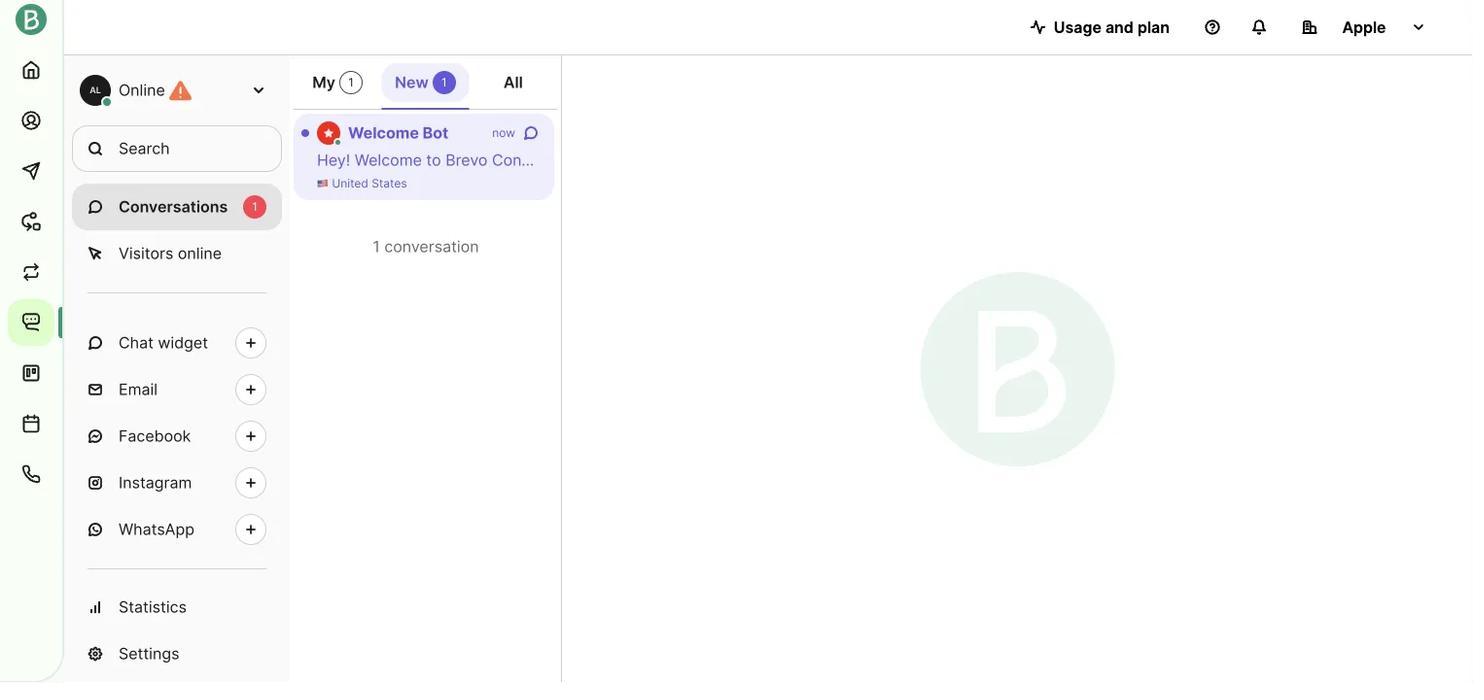 Task type: describe. For each thing, give the bounding box(es) containing it.
whatsapp
[[119, 520, 194, 539]]

apple button
[[1287, 8, 1442, 47]]

now
[[492, 126, 515, 140]]

cha
[[1451, 151, 1473, 170]]

whatsapp link
[[72, 507, 282, 553]]

welcome inside hey! welcome to brevo conversations. this is a sample conversation to let you discover our interface – feel free to reply.  what's the next step? enable the cha 🇺🇸 united states
[[355, 151, 422, 170]]

email
[[119, 380, 158, 399]]

reply.
[[1162, 151, 1202, 170]]

states
[[372, 177, 407, 191]]

usage and plan
[[1054, 18, 1170, 36]]

1 conversation
[[373, 237, 479, 256]]

1 to from the left
[[426, 151, 441, 170]]

what's
[[1206, 151, 1255, 170]]

0 horizontal spatial conversation
[[384, 237, 479, 256]]

widget
[[158, 334, 208, 353]]

usage
[[1054, 18, 1102, 36]]

a
[[658, 151, 666, 170]]

🇺🇸
[[317, 177, 329, 191]]

search link
[[72, 125, 282, 172]]

settings
[[119, 645, 179, 664]]

all
[[504, 73, 523, 92]]

1 right conversations
[[252, 200, 257, 214]]

all link
[[469, 63, 557, 110]]

statistics link
[[72, 584, 282, 631]]

3 to from the left
[[1142, 151, 1157, 170]]

brevo
[[446, 151, 488, 170]]

–
[[1065, 151, 1073, 170]]

usage and plan button
[[1015, 8, 1185, 47]]

facebook link
[[72, 413, 282, 460]]

this
[[606, 151, 637, 170]]

0 vertical spatial welcome
[[348, 124, 419, 142]]

al
[[90, 85, 101, 95]]

settings link
[[72, 631, 282, 678]]

1 down states
[[373, 237, 380, 256]]

conversations.
[[492, 151, 602, 170]]

welcome bot
[[348, 124, 449, 142]]

free
[[1109, 151, 1138, 170]]

new
[[395, 73, 429, 92]]

apple
[[1342, 18, 1386, 36]]



Task type: locate. For each thing, give the bounding box(es) containing it.
let
[[846, 151, 865, 170]]

the
[[1259, 151, 1283, 170], [1423, 151, 1447, 170]]

interface
[[995, 151, 1061, 170]]

visitors online
[[119, 244, 222, 263]]

plan
[[1138, 18, 1170, 36]]

instagram
[[119, 474, 192, 493]]

1 the from the left
[[1259, 151, 1283, 170]]

1 vertical spatial welcome
[[355, 151, 422, 170]]

1 vertical spatial conversation
[[384, 237, 479, 256]]

hey! welcome to brevo conversations. this is a sample conversation to let you discover our interface – feel free to reply.  what's the next step? enable the cha 🇺🇸 united states
[[317, 151, 1473, 191]]

united
[[332, 177, 368, 191]]

conversations
[[119, 197, 228, 216]]

search
[[119, 139, 170, 158]]

2 the from the left
[[1423, 151, 1447, 170]]

conversation right sample
[[728, 151, 822, 170]]

conversation inside hey! welcome to brevo conversations. this is a sample conversation to let you discover our interface – feel free to reply.  what's the next step? enable the cha 🇺🇸 united states
[[728, 151, 822, 170]]

1
[[348, 75, 354, 89], [442, 75, 447, 89], [252, 200, 257, 214], [373, 237, 380, 256]]

and
[[1106, 18, 1134, 36]]

you
[[869, 151, 896, 170]]

chat
[[119, 334, 154, 353]]

1 horizontal spatial to
[[827, 151, 842, 170]]

0 horizontal spatial to
[[426, 151, 441, 170]]

0 vertical spatial conversation
[[728, 151, 822, 170]]

my
[[312, 73, 336, 92]]

1 horizontal spatial the
[[1423, 151, 1447, 170]]

chat widget
[[119, 334, 208, 353]]

the left "cha"
[[1423, 151, 1447, 170]]

1 right my on the top of page
[[348, 75, 354, 89]]

next
[[1288, 151, 1320, 170]]

step?
[[1324, 151, 1364, 170]]

visitors
[[119, 244, 173, 263]]

the left next
[[1259, 151, 1283, 170]]

2 horizontal spatial to
[[1142, 151, 1157, 170]]

sample
[[671, 151, 724, 170]]

instagram link
[[72, 460, 282, 507]]

visitors online link
[[72, 230, 282, 277]]

is
[[641, 151, 653, 170]]

facebook
[[119, 427, 191, 446]]

our
[[967, 151, 991, 170]]

statistics
[[119, 598, 187, 617]]

1 right new
[[442, 75, 447, 89]]

welcome
[[348, 124, 419, 142], [355, 151, 422, 170]]

2 to from the left
[[827, 151, 842, 170]]

to
[[426, 151, 441, 170], [827, 151, 842, 170], [1142, 151, 1157, 170]]

to down bot
[[426, 151, 441, 170]]

to right free
[[1142, 151, 1157, 170]]

online
[[178, 244, 222, 263]]

enable
[[1369, 151, 1418, 170]]

feel
[[1077, 151, 1104, 170]]

email link
[[72, 367, 282, 413]]

0 horizontal spatial the
[[1259, 151, 1283, 170]]

1 horizontal spatial conversation
[[728, 151, 822, 170]]

chat widget link
[[72, 320, 282, 367]]

bot
[[423, 124, 449, 142]]

conversation down states
[[384, 237, 479, 256]]

discover
[[900, 151, 962, 170]]

to left let
[[827, 151, 842, 170]]

hey!
[[317, 151, 350, 170]]

conversation
[[728, 151, 822, 170], [384, 237, 479, 256]]

online
[[119, 81, 165, 100]]



Task type: vqa. For each thing, say whether or not it's contained in the screenshot.
Front
no



